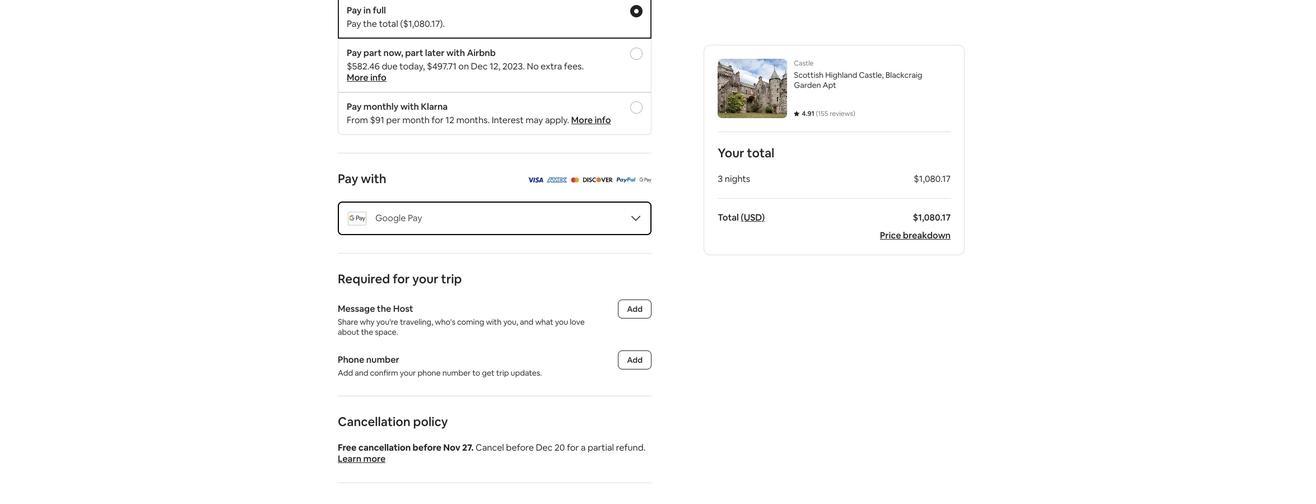 Task type: describe. For each thing, give the bounding box(es) containing it.
extra
[[541, 61, 562, 72]]

pay for part
[[347, 47, 362, 59]]

google pay
[[375, 212, 422, 224]]

more inside pay monthly with klarna from $91 per month for 12 months. interest may apply. more info
[[571, 114, 593, 126]]

dec inside pay part now, part later with airbnb $582.46 due today,  $497.71 on dec 12, 2023. no extra fees. more info
[[471, 61, 488, 72]]

total inside the pay in full pay the total ($1,080.17).
[[379, 18, 398, 30]]

4.91
[[802, 109, 815, 118]]

klarna
[[421, 101, 448, 113]]

full
[[373, 4, 386, 16]]

your
[[718, 145, 744, 161]]

cancellation
[[359, 442, 411, 454]]

2 vertical spatial the
[[361, 327, 373, 337]]

3
[[718, 173, 723, 185]]

months.
[[456, 114, 490, 126]]

price breakdown button
[[880, 230, 951, 242]]

and inside message the host share why you're traveling, who's coming with you, and what you love about the space.
[[520, 317, 534, 327]]

who's
[[435, 317, 455, 327]]

trip inside phone number add and confirm your phone number to get trip updates.
[[496, 368, 509, 378]]

space.
[[375, 327, 398, 337]]

2 before from the left
[[506, 442, 534, 454]]

2 discover card image from the top
[[582, 178, 613, 183]]

a
[[581, 442, 586, 454]]

may
[[526, 114, 543, 126]]

(usd) button
[[741, 212, 765, 224]]

0 vertical spatial your
[[412, 271, 439, 287]]

with inside pay part now, part later with airbnb $582.46 due today,  $497.71 on dec 12, 2023. no extra fees. more info
[[446, 47, 465, 59]]

add button for phone number
[[618, 351, 652, 370]]

phone
[[338, 354, 364, 366]]

about
[[338, 327, 359, 337]]

$1,080.17 for total
[[913, 212, 951, 224]]

1 american express card image from the top
[[547, 174, 567, 185]]

1 horizontal spatial total
[[747, 145, 775, 161]]

$1,080.17 for 3 nights
[[914, 173, 951, 185]]

why
[[360, 317, 375, 327]]

cancel
[[476, 442, 504, 454]]

visa card image
[[527, 178, 543, 183]]

message
[[338, 303, 375, 315]]

pay monthly with klarna from $91 per month for 12 months. interest may apply. more info
[[347, 101, 611, 126]]

apply.
[[545, 114, 569, 126]]

2 part from the left
[[405, 47, 423, 59]]

you
[[555, 317, 568, 327]]

you,
[[503, 317, 518, 327]]

nights
[[725, 173, 750, 185]]

required
[[338, 271, 390, 287]]

with inside pay monthly with klarna from $91 per month for 12 months. interest may apply. more info
[[400, 101, 419, 113]]

today,
[[400, 61, 425, 72]]

0 vertical spatial number
[[366, 354, 399, 366]]

price breakdown
[[880, 230, 951, 242]]

month
[[402, 114, 430, 126]]

to
[[473, 368, 480, 378]]

3 nights
[[718, 173, 750, 185]]

google pay button
[[338, 202, 652, 235]]

required for your trip
[[338, 271, 462, 287]]

1 vertical spatial for
[[393, 271, 410, 287]]

$582.46
[[347, 61, 380, 72]]

policy
[[413, 414, 448, 430]]

(
[[816, 109, 818, 118]]

$497.71
[[427, 61, 457, 72]]

from
[[347, 114, 368, 126]]

price
[[880, 230, 901, 242]]

free
[[338, 442, 357, 454]]

155
[[818, 109, 828, 118]]

pay in full pay the total ($1,080.17).
[[347, 4, 445, 30]]

paypal image
[[616, 178, 636, 183]]

message the host share why you're traveling, who's coming with you, and what you love about the space.
[[338, 303, 587, 337]]

paypal image
[[616, 174, 636, 185]]

scottish
[[794, 70, 824, 80]]

on
[[459, 61, 469, 72]]

(usd)
[[741, 212, 765, 224]]

info inside pay monthly with klarna from $91 per month for 12 months. interest may apply. more info
[[595, 114, 611, 126]]

cancellation
[[338, 414, 411, 430]]

($1,080.17).
[[400, 18, 445, 30]]

you're
[[376, 317, 398, 327]]

coming
[[457, 317, 484, 327]]

learn
[[338, 453, 361, 465]]

1 vertical spatial number
[[442, 368, 471, 378]]

2 american express card image from the top
[[547, 178, 567, 183]]

breakdown
[[903, 230, 951, 242]]

apt
[[823, 80, 836, 90]]

1 part from the left
[[364, 47, 382, 59]]

phone number add and confirm your phone number to get trip updates.
[[338, 354, 542, 378]]

your inside phone number add and confirm your phone number to get trip updates.
[[400, 368, 416, 378]]



Task type: locate. For each thing, give the bounding box(es) containing it.
american express card image left mastercard image
[[547, 174, 567, 185]]

with left "you,"
[[486, 317, 502, 327]]

add for phone number
[[627, 355, 643, 365]]

trip up message the host share why you're traveling, who's coming with you, and what you love about the space.
[[441, 271, 462, 287]]

0 vertical spatial info
[[370, 72, 387, 83]]

for inside pay monthly with klarna from $91 per month for 12 months. interest may apply. more info
[[432, 114, 444, 126]]

for
[[432, 114, 444, 126], [393, 271, 410, 287], [567, 442, 579, 454]]

before left nov
[[413, 442, 442, 454]]

1 horizontal spatial more
[[571, 114, 593, 126]]

1 horizontal spatial more info button
[[571, 114, 611, 126]]

1 vertical spatial dec
[[536, 442, 553, 454]]

0 vertical spatial the
[[363, 18, 377, 30]]

and inside phone number add and confirm your phone number to get trip updates.
[[355, 368, 368, 378]]

refund.
[[616, 442, 646, 454]]

2 add button from the top
[[618, 351, 652, 370]]

pay for in
[[347, 4, 362, 16]]

number up confirm
[[366, 354, 399, 366]]

1 horizontal spatial for
[[432, 114, 444, 126]]

visa card image
[[527, 174, 543, 185]]

info right apply.
[[595, 114, 611, 126]]

get
[[482, 368, 495, 378]]

info down now,
[[370, 72, 387, 83]]

part up today,
[[405, 47, 423, 59]]

share
[[338, 317, 358, 327]]

with up month
[[400, 101, 419, 113]]

total right your
[[747, 145, 775, 161]]

castle,
[[859, 70, 884, 80]]

per
[[386, 114, 400, 126]]

0 vertical spatial more info button
[[347, 72, 387, 83]]

now,
[[384, 47, 403, 59]]

add
[[627, 304, 643, 314], [627, 355, 643, 365], [338, 368, 353, 378]]

your up host
[[412, 271, 439, 287]]

total
[[379, 18, 398, 30], [747, 145, 775, 161]]

0 horizontal spatial more
[[347, 72, 368, 83]]

None radio
[[630, 5, 643, 17], [630, 48, 643, 60], [630, 101, 643, 114], [630, 5, 643, 17], [630, 48, 643, 60], [630, 101, 643, 114]]

1 vertical spatial the
[[377, 303, 391, 315]]

1 vertical spatial $1,080.17
[[913, 212, 951, 224]]

before right cancel
[[506, 442, 534, 454]]

1 vertical spatial more
[[571, 114, 593, 126]]

the up you're
[[377, 303, 391, 315]]

0 horizontal spatial and
[[355, 368, 368, 378]]

reviews
[[830, 109, 853, 118]]

with inside message the host share why you're traveling, who's coming with you, and what you love about the space.
[[486, 317, 502, 327]]

fees.
[[564, 61, 584, 72]]

1 add button from the top
[[618, 300, 652, 319]]

1 horizontal spatial before
[[506, 442, 534, 454]]

1 horizontal spatial number
[[442, 368, 471, 378]]

0 horizontal spatial number
[[366, 354, 399, 366]]

host
[[393, 303, 413, 315]]

dec left 20
[[536, 442, 553, 454]]

and
[[520, 317, 534, 327], [355, 368, 368, 378]]

american express card image
[[547, 174, 567, 185], [547, 178, 567, 183]]

1 horizontal spatial part
[[405, 47, 423, 59]]

pay with
[[338, 171, 386, 187]]

interest
[[492, 114, 524, 126]]

more left due
[[347, 72, 368, 83]]

1 horizontal spatial and
[[520, 317, 534, 327]]

more info button up monthly
[[347, 72, 387, 83]]

total down full
[[379, 18, 398, 30]]

in
[[364, 4, 371, 16]]

more right apply.
[[571, 114, 593, 126]]

$1,080.17
[[914, 173, 951, 185], [913, 212, 951, 224]]

google pay image
[[639, 174, 652, 185], [639, 178, 652, 183], [348, 209, 366, 228], [348, 212, 366, 225]]

and down phone
[[355, 368, 368, 378]]

updates.
[[511, 368, 542, 378]]

)
[[853, 109, 855, 118]]

phone
[[418, 368, 441, 378]]

pay inside pay part now, part later with airbnb $582.46 due today,  $497.71 on dec 12, 2023. no extra fees. more info
[[347, 47, 362, 59]]

more inside pay part now, part later with airbnb $582.46 due today,  $497.71 on dec 12, 2023. no extra fees. more info
[[347, 72, 368, 83]]

info
[[370, 72, 387, 83], [595, 114, 611, 126]]

0 horizontal spatial for
[[393, 271, 410, 287]]

add button
[[618, 300, 652, 319], [618, 351, 652, 370]]

0 vertical spatial trip
[[441, 271, 462, 287]]

27.
[[462, 442, 474, 454]]

0 horizontal spatial trip
[[441, 271, 462, 287]]

pay part now, part later with airbnb $582.46 due today,  $497.71 on dec 12, 2023. no extra fees. more info
[[347, 47, 584, 83]]

later
[[425, 47, 445, 59]]

castle
[[794, 59, 814, 68]]

0 vertical spatial add
[[627, 304, 643, 314]]

more
[[363, 453, 386, 465]]

more info button
[[347, 72, 387, 83], [571, 114, 611, 126]]

your left 'phone'
[[400, 368, 416, 378]]

4.91 ( 155 reviews )
[[802, 109, 855, 118]]

for left a
[[567, 442, 579, 454]]

0 vertical spatial $1,080.17
[[914, 173, 951, 185]]

dec inside free cancellation before nov 27. cancel before dec 20 for a partial refund. learn more
[[536, 442, 553, 454]]

confirm
[[370, 368, 398, 378]]

1 vertical spatial total
[[747, 145, 775, 161]]

12,
[[490, 61, 501, 72]]

the down in
[[363, 18, 377, 30]]

with up google
[[361, 171, 386, 187]]

discover card image right mastercard icon
[[582, 178, 613, 183]]

dec down airbnb
[[471, 61, 488, 72]]

pay for with
[[338, 171, 358, 187]]

no
[[527, 61, 539, 72]]

garden
[[794, 80, 821, 90]]

1 before from the left
[[413, 442, 442, 454]]

1 vertical spatial add button
[[618, 351, 652, 370]]

learn more button
[[338, 453, 386, 465]]

for left 12
[[432, 114, 444, 126]]

blackcraig
[[886, 70, 923, 80]]

1 discover card image from the top
[[582, 174, 613, 185]]

0 horizontal spatial before
[[413, 442, 442, 454]]

more info button for pay part now, part later with airbnb $582.46 due today,  $497.71 on dec 12, 2023. no extra fees. more info
[[347, 72, 387, 83]]

discover card image
[[582, 174, 613, 185], [582, 178, 613, 183]]

pay for monthly
[[347, 101, 362, 113]]

add inside phone number add and confirm your phone number to get trip updates.
[[338, 368, 353, 378]]

airbnb
[[467, 47, 496, 59]]

0 vertical spatial for
[[432, 114, 444, 126]]

trip
[[441, 271, 462, 287], [496, 368, 509, 378]]

0 vertical spatial and
[[520, 317, 534, 327]]

number left the to
[[442, 368, 471, 378]]

1 vertical spatial trip
[[496, 368, 509, 378]]

12
[[446, 114, 454, 126]]

love
[[570, 317, 585, 327]]

for up host
[[393, 271, 410, 287]]

trip right the get
[[496, 368, 509, 378]]

highland
[[825, 70, 857, 80]]

1 vertical spatial and
[[355, 368, 368, 378]]

0 horizontal spatial total
[[379, 18, 398, 30]]

part up $582.46
[[364, 47, 382, 59]]

more
[[347, 72, 368, 83], [571, 114, 593, 126]]

google
[[375, 212, 406, 224]]

20
[[555, 442, 565, 454]]

with up on
[[446, 47, 465, 59]]

add for message the host
[[627, 304, 643, 314]]

0 horizontal spatial part
[[364, 47, 382, 59]]

0 horizontal spatial dec
[[471, 61, 488, 72]]

the inside the pay in full pay the total ($1,080.17).
[[363, 18, 377, 30]]

1 horizontal spatial info
[[595, 114, 611, 126]]

2 vertical spatial add
[[338, 368, 353, 378]]

0 vertical spatial total
[[379, 18, 398, 30]]

american express card image left mastercard icon
[[547, 178, 567, 183]]

$91
[[370, 114, 384, 126]]

for inside free cancellation before nov 27. cancel before dec 20 for a partial refund. learn more
[[567, 442, 579, 454]]

what
[[535, 317, 553, 327]]

before
[[413, 442, 442, 454], [506, 442, 534, 454]]

1 vertical spatial more info button
[[571, 114, 611, 126]]

your total
[[718, 145, 775, 161]]

discover card image right mastercard image
[[582, 174, 613, 185]]

1 horizontal spatial dec
[[536, 442, 553, 454]]

due
[[382, 61, 398, 72]]

the right about
[[361, 327, 373, 337]]

1 vertical spatial add
[[627, 355, 643, 365]]

traveling,
[[400, 317, 433, 327]]

0 vertical spatial add button
[[618, 300, 652, 319]]

number
[[366, 354, 399, 366], [442, 368, 471, 378]]

0 horizontal spatial info
[[370, 72, 387, 83]]

0 vertical spatial more
[[347, 72, 368, 83]]

pay inside pay monthly with klarna from $91 per month for 12 months. interest may apply. more info
[[347, 101, 362, 113]]

partial
[[588, 442, 614, 454]]

more info button for pay monthly with klarna from $91 per month for 12 months. interest may apply. more info
[[571, 114, 611, 126]]

2 horizontal spatial for
[[567, 442, 579, 454]]

1 vertical spatial info
[[595, 114, 611, 126]]

1 vertical spatial your
[[400, 368, 416, 378]]

1 horizontal spatial trip
[[496, 368, 509, 378]]

and right "you,"
[[520, 317, 534, 327]]

pay inside dropdown button
[[408, 212, 422, 224]]

add button for message the host
[[618, 300, 652, 319]]

castle scottish highland castle, blackcraig garden apt
[[794, 59, 923, 90]]

mastercard image
[[571, 174, 579, 185]]

0 vertical spatial dec
[[471, 61, 488, 72]]

2 vertical spatial for
[[567, 442, 579, 454]]

2023.
[[503, 61, 525, 72]]

nov
[[443, 442, 460, 454]]

info inside pay part now, part later with airbnb $582.46 due today,  $497.71 on dec 12, 2023. no extra fees. more info
[[370, 72, 387, 83]]

mastercard image
[[571, 178, 579, 183]]

total
[[718, 212, 739, 224]]

free cancellation before nov 27. cancel before dec 20 for a partial refund. learn more
[[338, 442, 646, 465]]

0 horizontal spatial more info button
[[347, 72, 387, 83]]

total (usd)
[[718, 212, 765, 224]]

monthly
[[364, 101, 399, 113]]

more info button right apply.
[[571, 114, 611, 126]]

cancellation policy
[[338, 414, 448, 430]]



Task type: vqa. For each thing, say whether or not it's contained in the screenshot.
second The All from the right
no



